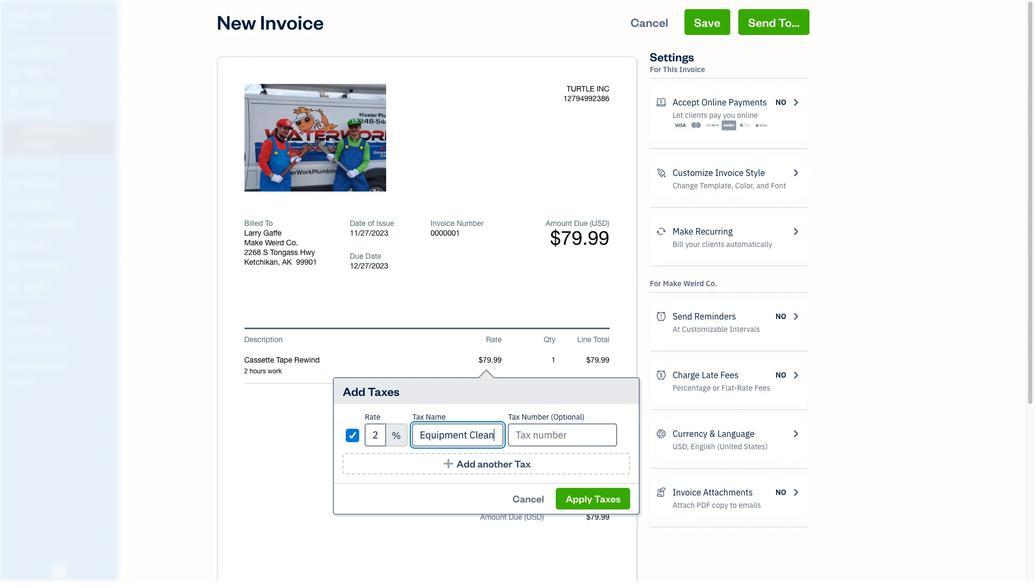 Task type: vqa. For each thing, say whether or not it's contained in the screenshot.
TURTLE within the TURTLE INC 12794992386
yes



Task type: locate. For each thing, give the bounding box(es) containing it.
6 chevronright image from the top
[[791, 486, 801, 499]]

0 vertical spatial send
[[748, 15, 776, 30]]

no for charge late fees
[[776, 371, 786, 380]]

co. inside larry gaffe make weird co. 2268 s tongass hwy ketchikan, ak  99901
[[286, 239, 298, 247]]

add for add taxes
[[343, 384, 365, 399]]

chart image
[[7, 261, 20, 272]]

taxes inside apply taxes button
[[594, 493, 621, 505]]

billed
[[244, 219, 263, 228]]

0.00 inside 79.99 0.00
[[595, 483, 609, 491]]

tax up the 'subtotal'
[[508, 413, 520, 422]]

accept
[[673, 97, 699, 108]]

let clients pay you online
[[673, 110, 758, 120]]

0 horizontal spatial inc
[[41, 10, 57, 20]]

cancel
[[631, 15, 668, 30], [513, 493, 544, 505]]

turtle inside turtle inc 12794992386
[[567, 85, 594, 93]]

2 vertical spatial rate
[[365, 413, 380, 422]]

for up 'latereminders' image
[[650, 279, 661, 289]]

line
[[577, 336, 591, 344]]

0 horizontal spatial due
[[350, 252, 363, 261]]

Tax name text field
[[412, 424, 504, 447]]

0 vertical spatial turtle
[[9, 10, 39, 20]]

weird down gaffe
[[265, 239, 284, 247]]

total down the 'subtotal'
[[528, 473, 544, 482]]

turtle inside turtle inc owner
[[9, 10, 39, 20]]

tongass
[[270, 248, 298, 257]]

chevronright image for invoice attachments
[[791, 486, 801, 499]]

0 vertical spatial for
[[650, 65, 661, 74]]

0 vertical spatial 0.00
[[595, 452, 609, 461]]

Enter an Invoice # text field
[[431, 229, 461, 238]]

bank connections image
[[8, 361, 115, 369]]

taxes down 79.99 0.00
[[594, 493, 621, 505]]

2 for from the top
[[650, 279, 661, 289]]

payment image
[[7, 159, 20, 170]]

late
[[702, 370, 718, 381]]

language
[[717, 429, 755, 439]]

0 horizontal spatial rate
[[365, 413, 380, 422]]

taxes
[[368, 384, 399, 399], [594, 493, 621, 505]]

send up at
[[673, 311, 692, 322]]

0 vertical spatial co.
[[286, 239, 298, 247]]

0 vertical spatial )
[[607, 219, 609, 228]]

1 vertical spatial (
[[524, 513, 526, 522]]

3 chevronright image from the top
[[791, 310, 801, 323]]

save
[[694, 15, 720, 30]]

1 vertical spatial 79.99
[[591, 473, 609, 482]]

1 vertical spatial amount
[[480, 513, 507, 522]]

1 vertical spatial inc
[[597, 85, 609, 93]]

2 no from the top
[[776, 312, 786, 322]]

Enter an Item Description text field
[[244, 367, 448, 376]]

cancel button for apply taxes
[[503, 489, 554, 510]]

1 vertical spatial for
[[650, 279, 661, 289]]

make down larry
[[244, 239, 263, 247]]

79.99 left delete tax image
[[591, 430, 609, 439]]

12/27/2023
[[350, 262, 388, 270]]

date left 'of'
[[350, 219, 366, 228]]

taxes down enter an item description text field
[[368, 384, 399, 399]]

inc inside turtle inc owner
[[41, 10, 57, 20]]

1 horizontal spatial rate
[[486, 336, 502, 344]]

1 vertical spatial date
[[365, 252, 381, 261]]

send
[[748, 15, 776, 30], [673, 311, 692, 322]]

1 vertical spatial clients
[[702, 240, 725, 249]]

customizable
[[682, 325, 728, 334]]

co.
[[286, 239, 298, 247], [706, 279, 717, 289]]

1 vertical spatial make
[[244, 239, 263, 247]]

1 horizontal spatial add
[[457, 458, 475, 470]]

date of issue
[[350, 219, 394, 228]]

date
[[350, 219, 366, 228], [365, 252, 381, 261]]

1 horizontal spatial amount
[[546, 219, 572, 228]]

cancel for apply taxes
[[513, 493, 544, 505]]

) inside amount due ( usd ) $79.99
[[607, 219, 609, 228]]

0 vertical spatial cancel
[[631, 15, 668, 30]]

turtle for turtle inc 12794992386
[[567, 85, 594, 93]]

tax left the "name"
[[412, 413, 424, 422]]

1 79.99 from the top
[[591, 430, 609, 439]]

0 vertical spatial $79.99
[[550, 227, 609, 249]]

0 horizontal spatial )
[[542, 513, 544, 522]]

description
[[244, 336, 283, 344]]

0 vertical spatial fees
[[720, 370, 739, 381]]

for left this
[[650, 65, 661, 74]]

your
[[685, 240, 700, 249]]

rate up the item rate (usd) text field
[[486, 336, 502, 344]]

0 vertical spatial cancel button
[[621, 9, 678, 35]]

currencyandlanguage image
[[656, 428, 666, 441]]

1 vertical spatial total
[[528, 473, 544, 482]]

&
[[709, 429, 715, 439]]

make up bill
[[673, 226, 693, 237]]

add inside button
[[457, 458, 475, 470]]

(
[[590, 219, 592, 228], [524, 513, 526, 522]]

0 horizontal spatial add
[[343, 384, 365, 399]]

) for amount due ( usd ) $79.99
[[607, 219, 609, 228]]

1 no from the top
[[776, 97, 786, 107]]

1 horizontal spatial cancel button
[[621, 9, 678, 35]]

79.99
[[591, 430, 609, 439], [591, 473, 609, 482]]

inc inside turtle inc 12794992386
[[597, 85, 609, 93]]

number up the 'subtotal'
[[522, 413, 549, 422]]

)
[[607, 219, 609, 228], [542, 513, 544, 522]]

1 vertical spatial fees
[[755, 383, 771, 393]]

0 vertical spatial rate
[[486, 336, 502, 344]]

cancel button up amount due ( usd )
[[503, 489, 554, 510]]

due for amount due ( usd ) $79.99
[[574, 219, 588, 228]]

1 horizontal spatial due
[[509, 513, 522, 522]]

2 79.99 from the top
[[591, 473, 609, 482]]

discover image
[[705, 120, 720, 131]]

1 vertical spatial taxes
[[594, 493, 621, 505]]

usd
[[592, 219, 607, 228], [526, 513, 542, 522]]

0 vertical spatial clients
[[685, 110, 707, 120]]

1 horizontal spatial send
[[748, 15, 776, 30]]

turtle up the 12794992386
[[567, 85, 594, 93]]

0 vertical spatial taxes
[[368, 384, 399, 399]]

team members image
[[8, 326, 115, 335]]

currency & language
[[673, 429, 755, 439]]

5 chevronright image from the top
[[791, 428, 801, 441]]

cancel up "settings"
[[631, 15, 668, 30]]

inc for turtle inc owner
[[41, 10, 57, 20]]

no for invoice attachments
[[776, 488, 786, 498]]

1 horizontal spatial )
[[607, 219, 609, 228]]

apply taxes
[[566, 493, 621, 505]]

cancel button
[[621, 9, 678, 35], [503, 489, 554, 510]]

cancel button up "settings"
[[621, 9, 678, 35]]

( inside amount due ( usd ) $79.99
[[590, 219, 592, 228]]

1 horizontal spatial inc
[[597, 85, 609, 93]]

charge
[[673, 370, 700, 381]]

1 horizontal spatial number
[[522, 413, 549, 422]]

3 no from the top
[[776, 371, 786, 380]]

1 0.00 from the top
[[595, 452, 609, 461]]

due inside amount due ( usd ) $79.99
[[574, 219, 588, 228]]

tax name
[[412, 413, 446, 422]]

0 vertical spatial add
[[343, 384, 365, 399]]

0.00 up 79.99 0.00
[[595, 452, 609, 461]]

co. up tongass
[[286, 239, 298, 247]]

attach pdf copy to emails
[[673, 501, 761, 511]]

1 for from the top
[[650, 65, 661, 74]]

clients down accept at the top of page
[[685, 110, 707, 120]]

tax right another
[[514, 458, 531, 470]]

total
[[594, 336, 609, 344], [528, 473, 544, 482]]

co. up reminders
[[706, 279, 717, 289]]

1 horizontal spatial total
[[594, 336, 609, 344]]

latefees image
[[656, 369, 666, 382]]

0 horizontal spatial number
[[457, 219, 484, 228]]

0 horizontal spatial cancel
[[513, 493, 544, 505]]

number for tax
[[522, 413, 549, 422]]

send left to...
[[748, 15, 776, 30]]

0 vertical spatial number
[[457, 219, 484, 228]]

0 horizontal spatial (
[[524, 513, 526, 522]]

freshbooks image
[[51, 564, 68, 577]]

99901
[[296, 258, 317, 267]]

2 horizontal spatial due
[[574, 219, 588, 228]]

paintbrush image
[[656, 166, 666, 179]]

0 horizontal spatial send
[[673, 311, 692, 322]]

0 horizontal spatial total
[[528, 473, 544, 482]]

1 vertical spatial weird
[[683, 279, 704, 289]]

79.99 up apply taxes
[[591, 473, 609, 482]]

refresh image
[[656, 225, 666, 238]]

Tax number text field
[[508, 424, 617, 447]]

0 horizontal spatial weird
[[265, 239, 284, 247]]

tax
[[412, 413, 424, 422], [508, 413, 520, 422], [532, 452, 544, 461], [514, 458, 531, 470]]

fees up the flat-
[[720, 370, 739, 381]]

bill your clients automatically
[[673, 240, 772, 249]]

font
[[771, 181, 786, 191]]

79.99 0.00
[[591, 473, 609, 491]]

weird up send reminders
[[683, 279, 704, 289]]

1 vertical spatial cancel button
[[503, 489, 554, 510]]

states)
[[744, 442, 768, 452]]

to...
[[778, 15, 800, 30]]

make up 'latereminders' image
[[663, 279, 682, 289]]

1 horizontal spatial co.
[[706, 279, 717, 289]]

amount for amount due ( usd ) $79.99
[[546, 219, 572, 228]]

1 vertical spatial due
[[350, 252, 363, 261]]

accept online payments
[[673, 97, 767, 108]]

expense image
[[7, 179, 20, 190]]

send to... button
[[739, 9, 809, 35]]

customize
[[673, 168, 713, 178]]

attachments
[[703, 487, 753, 498]]

1 vertical spatial send
[[673, 311, 692, 322]]

1 vertical spatial 0.00
[[595, 483, 609, 491]]

tax down the 'subtotal'
[[532, 452, 544, 461]]

send inside button
[[748, 15, 776, 30]]

0 vertical spatial total
[[594, 336, 609, 344]]

0 vertical spatial 79.99
[[591, 430, 609, 439]]

1 vertical spatial )
[[542, 513, 544, 522]]

due for amount due ( usd )
[[509, 513, 522, 522]]

0 vertical spatial amount
[[546, 219, 572, 228]]

amount inside amount due ( usd ) $79.99
[[546, 219, 572, 228]]

Line Total (USD) text field
[[586, 356, 609, 365]]

1 vertical spatial rate
[[737, 383, 753, 393]]

tax for tax
[[532, 452, 544, 461]]

owner
[[9, 22, 28, 30]]

1 horizontal spatial cancel
[[631, 15, 668, 30]]

recurring
[[695, 226, 733, 237]]

invoice
[[260, 9, 324, 34], [679, 65, 705, 74], [715, 168, 744, 178], [431, 219, 455, 228], [673, 487, 701, 498]]

apple pay image
[[738, 120, 753, 131]]

0 vertical spatial usd
[[592, 219, 607, 228]]

due
[[574, 219, 588, 228], [350, 252, 363, 261], [509, 513, 522, 522]]

0 horizontal spatial taxes
[[368, 384, 399, 399]]

add another tax
[[457, 458, 531, 470]]

1 vertical spatial number
[[522, 413, 549, 422]]

rate for tax number (optional)
[[365, 413, 380, 422]]

date up the 12/27/2023
[[365, 252, 381, 261]]

no for send reminders
[[776, 312, 786, 322]]

1 horizontal spatial turtle
[[567, 85, 594, 93]]

1 vertical spatial turtle
[[567, 85, 594, 93]]

total right line
[[594, 336, 609, 344]]

check image
[[348, 430, 358, 441]]

clients
[[685, 110, 707, 120], [702, 240, 725, 249]]

make recurring
[[673, 226, 733, 237]]

usd inside amount due ( usd ) $79.99
[[592, 219, 607, 228]]

cancel up amount due ( usd )
[[513, 493, 544, 505]]

chevronright image for accept online payments
[[791, 96, 801, 109]]

0 horizontal spatial turtle
[[9, 10, 39, 20]]

79.99 for 79.99
[[591, 430, 609, 439]]

add another tax button
[[343, 453, 630, 475]]

4 no from the top
[[776, 488, 786, 498]]

1 horizontal spatial (
[[590, 219, 592, 228]]

0 horizontal spatial fees
[[720, 370, 739, 381]]

0 vertical spatial due
[[574, 219, 588, 228]]

0 horizontal spatial amount
[[480, 513, 507, 522]]

1 vertical spatial co.
[[706, 279, 717, 289]]

0 vertical spatial (
[[590, 219, 592, 228]]

$79.99
[[550, 227, 609, 249], [586, 513, 609, 522]]

1 horizontal spatial usd
[[592, 219, 607, 228]]

turtle up owner
[[9, 10, 39, 20]]

number
[[457, 219, 484, 228], [522, 413, 549, 422]]

money image
[[7, 241, 20, 252]]

0 horizontal spatial co.
[[286, 239, 298, 247]]

1 vertical spatial $79.99
[[586, 513, 609, 522]]

add down enter an item description text field
[[343, 384, 365, 399]]

rate right "or"
[[737, 383, 753, 393]]

Issue date in MM/DD/YYYY format text field
[[350, 229, 414, 238]]

chevronright image
[[791, 96, 801, 109], [791, 225, 801, 238], [791, 310, 801, 323], [791, 369, 801, 382], [791, 428, 801, 441], [791, 486, 801, 499]]

taxes for apply taxes
[[594, 493, 621, 505]]

chevronright image
[[791, 166, 801, 179]]

1 vertical spatial cancel
[[513, 493, 544, 505]]

1 chevronright image from the top
[[791, 96, 801, 109]]

1 vertical spatial add
[[457, 458, 475, 470]]

0 horizontal spatial usd
[[526, 513, 542, 522]]

add
[[343, 384, 365, 399], [457, 458, 475, 470]]

fees right the flat-
[[755, 383, 771, 393]]

gaffe
[[263, 229, 282, 238]]

2 vertical spatial due
[[509, 513, 522, 522]]

weird inside larry gaffe make weird co. 2268 s tongass hwy ketchikan, ak  99901
[[265, 239, 284, 247]]

add right plus 'image'
[[457, 458, 475, 470]]

amount for amount due ( usd )
[[480, 513, 507, 522]]

make
[[673, 226, 693, 237], [244, 239, 263, 247], [663, 279, 682, 289]]

cancel for save
[[631, 15, 668, 30]]

tax number (optional)
[[508, 413, 585, 422]]

2 0.00 from the top
[[595, 483, 609, 491]]

Enter an Item Name text field
[[244, 355, 448, 365]]

issue
[[376, 219, 394, 228]]

bank image
[[754, 120, 769, 131]]

1 horizontal spatial taxes
[[594, 493, 621, 505]]

0.00 up apply taxes
[[595, 483, 609, 491]]

clients down "recurring" on the top right of the page
[[702, 240, 725, 249]]

0 vertical spatial weird
[[265, 239, 284, 247]]

no for accept online payments
[[776, 97, 786, 107]]

4 chevronright image from the top
[[791, 369, 801, 382]]

rate up tax rate (percentage) text field
[[365, 413, 380, 422]]

1 vertical spatial usd
[[526, 513, 542, 522]]

inc
[[41, 10, 57, 20], [597, 85, 609, 93]]

and
[[756, 181, 769, 191]]

turtle for turtle inc owner
[[9, 10, 39, 20]]

0 vertical spatial inc
[[41, 10, 57, 20]]

number up 'enter an invoice #' text box
[[457, 219, 484, 228]]

0 horizontal spatial cancel button
[[503, 489, 554, 510]]

rate
[[486, 336, 502, 344], [737, 383, 753, 393], [365, 413, 380, 422]]

turtle
[[9, 10, 39, 20], [567, 85, 594, 93]]



Task type: describe. For each thing, give the bounding box(es) containing it.
subtotal
[[516, 430, 544, 439]]

usd for amount due ( usd )
[[526, 513, 542, 522]]

to
[[265, 219, 273, 228]]

cancel button for save
[[621, 9, 678, 35]]

plus image
[[442, 459, 455, 470]]

settings for this invoice
[[650, 49, 705, 74]]

name
[[426, 413, 446, 422]]

send for send to...
[[748, 15, 776, 30]]

new
[[217, 9, 256, 34]]

invoices image
[[656, 486, 666, 499]]

tax for tax name
[[412, 413, 424, 422]]

for make weird co.
[[650, 279, 717, 289]]

tax for tax number (optional)
[[508, 413, 520, 422]]

invoice number
[[431, 219, 484, 228]]

online
[[701, 97, 727, 108]]

delete image
[[290, 133, 342, 144]]

template,
[[700, 181, 733, 191]]

mastercard image
[[689, 120, 704, 131]]

) for amount due ( usd )
[[542, 513, 544, 522]]

Tax Rate (Percentage) text field
[[365, 424, 386, 447]]

main element
[[0, 0, 145, 582]]

2 chevronright image from the top
[[791, 225, 801, 238]]

chevronright image for charge late fees
[[791, 369, 801, 382]]

pay
[[709, 110, 721, 120]]

apply taxes button
[[556, 489, 630, 510]]

(optional)
[[551, 413, 585, 422]]

another
[[477, 458, 512, 470]]

customize invoice style
[[673, 168, 765, 178]]

onlinesales image
[[656, 96, 666, 109]]

currency
[[673, 429, 707, 439]]

charge late fees
[[673, 370, 739, 381]]

qty
[[544, 336, 556, 344]]

date inside due date 12/27/2023
[[365, 252, 381, 261]]

number for invoice
[[457, 219, 484, 228]]

$79.99 inside amount due ( usd ) $79.99
[[550, 227, 609, 249]]

hwy
[[300, 248, 315, 257]]

amount due ( usd ) $79.99
[[546, 219, 609, 249]]

add taxes
[[343, 384, 399, 399]]

( for amount due ( usd )
[[524, 513, 526, 522]]

client image
[[7, 67, 20, 78]]

invoice image
[[7, 108, 20, 119]]

send reminders
[[673, 311, 736, 322]]

taxes for add taxes
[[368, 384, 399, 399]]

2268
[[244, 248, 261, 257]]

or
[[713, 383, 720, 393]]

change template, color, and font
[[673, 181, 786, 191]]

project image
[[7, 200, 20, 211]]

attach
[[673, 501, 695, 511]]

settings image
[[8, 378, 115, 387]]

visa image
[[673, 120, 687, 131]]

12794992386
[[563, 94, 609, 103]]

delete
[[290, 133, 316, 144]]

estimate image
[[7, 88, 20, 99]]

79.99 for 79.99 0.00
[[591, 473, 609, 482]]

english
[[691, 442, 715, 452]]

report image
[[7, 282, 20, 292]]

save button
[[684, 9, 730, 35]]

invoice inside 'settings for this invoice'
[[679, 65, 705, 74]]

s
[[263, 248, 268, 257]]

rate for line total
[[486, 336, 502, 344]]

amount due ( usd )
[[480, 513, 544, 522]]

for inside 'settings for this invoice'
[[650, 65, 661, 74]]

items and services image
[[8, 344, 115, 352]]

automatically
[[726, 240, 772, 249]]

due date 12/27/2023
[[350, 252, 388, 270]]

reminders
[[694, 311, 736, 322]]

copy
[[712, 501, 728, 511]]

new invoice
[[217, 9, 324, 34]]

change
[[673, 181, 698, 191]]

at
[[673, 325, 680, 334]]

0 vertical spatial date
[[350, 219, 366, 228]]

larry
[[244, 229, 261, 238]]

image
[[318, 133, 342, 144]]

usd for amount due ( usd ) $79.99
[[592, 219, 607, 228]]

percentage or flat-rate fees
[[673, 383, 771, 393]]

tax inside button
[[514, 458, 531, 470]]

percentage
[[673, 383, 711, 393]]

emails
[[739, 501, 761, 511]]

due inside due date 12/27/2023
[[350, 252, 363, 261]]

turtle inc owner
[[9, 10, 57, 30]]

send to...
[[748, 15, 800, 30]]

billed to
[[244, 219, 273, 228]]

12/27/2023 button
[[350, 261, 414, 271]]

at customizable intervals
[[673, 325, 760, 334]]

apps image
[[8, 309, 115, 318]]

usd, english (united states)
[[673, 442, 768, 452]]

delete tax image
[[619, 429, 630, 442]]

send for send reminders
[[673, 311, 692, 322]]

bill
[[673, 240, 684, 249]]

Item Quantity text field
[[540, 356, 556, 365]]

inc for turtle inc 12794992386
[[597, 85, 609, 93]]

1 horizontal spatial fees
[[755, 383, 771, 393]]

american express image
[[722, 120, 736, 131]]

2 horizontal spatial rate
[[737, 383, 753, 393]]

turtle inc 12794992386
[[563, 85, 609, 103]]

1 horizontal spatial weird
[[683, 279, 704, 289]]

0 vertical spatial make
[[673, 226, 693, 237]]

let
[[673, 110, 683, 120]]

larry gaffe make weird co. 2268 s tongass hwy ketchikan, ak  99901
[[244, 229, 317, 267]]

invoice attachments
[[673, 487, 753, 498]]

you
[[723, 110, 735, 120]]

Item Rate (USD) text field
[[478, 356, 502, 365]]

flat-
[[721, 383, 737, 393]]

style
[[746, 168, 765, 178]]

(united
[[717, 442, 742, 452]]

make inside larry gaffe make weird co. 2268 s tongass hwy ketchikan, ak  99901
[[244, 239, 263, 247]]

intervals
[[730, 325, 760, 334]]

of
[[368, 219, 374, 228]]

payments
[[729, 97, 767, 108]]

timer image
[[7, 220, 20, 231]]

line total
[[577, 336, 609, 344]]

color,
[[735, 181, 755, 191]]

2 vertical spatial make
[[663, 279, 682, 289]]

online
[[737, 110, 758, 120]]

chevronright image for send reminders
[[791, 310, 801, 323]]

add for add another tax
[[457, 458, 475, 470]]

( for amount due ( usd ) $79.99
[[590, 219, 592, 228]]

latereminders image
[[656, 310, 666, 323]]

to
[[730, 501, 737, 511]]

usd,
[[673, 442, 689, 452]]

dashboard image
[[7, 47, 20, 58]]

pdf
[[697, 501, 710, 511]]



